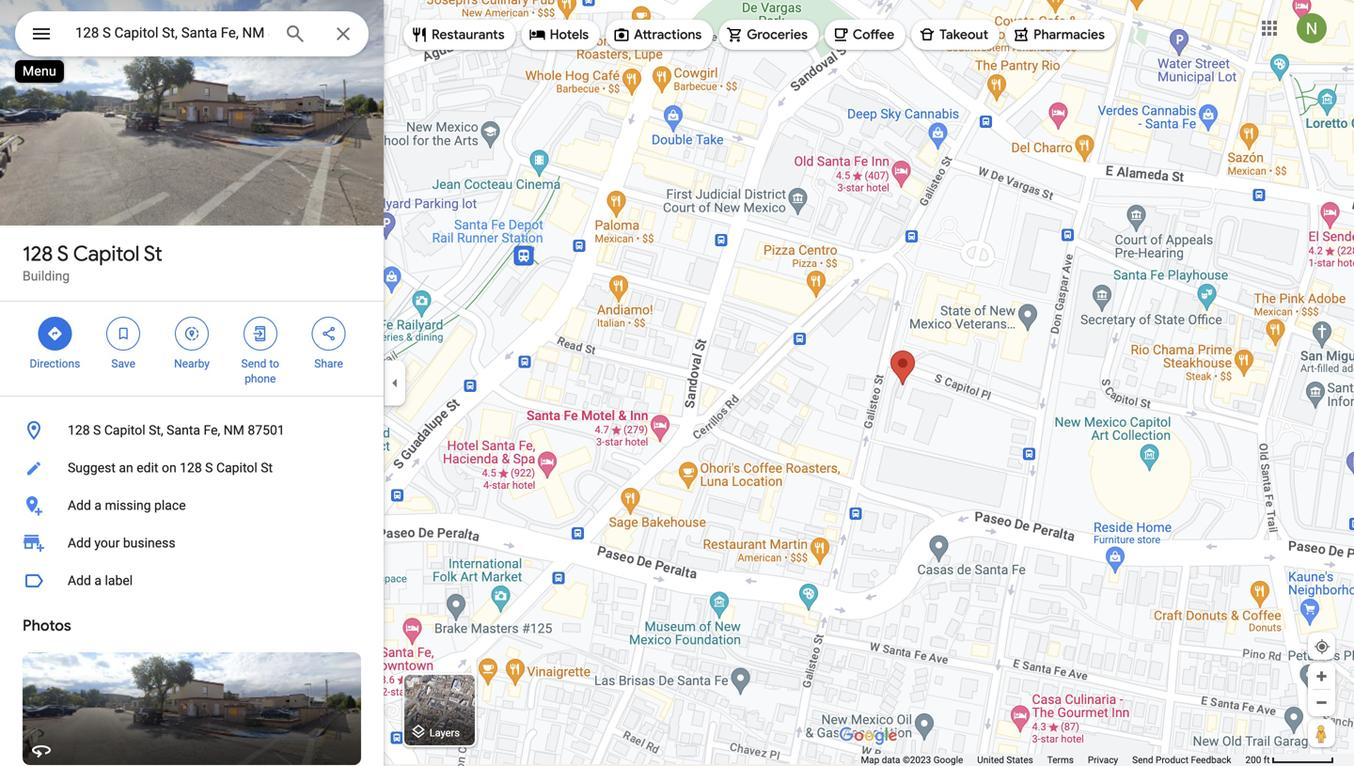 Task type: describe. For each thing, give the bounding box(es) containing it.
your
[[94, 536, 120, 551]]

groceries
[[747, 26, 808, 43]]

photos
[[23, 617, 71, 636]]

st inside button
[[261, 461, 273, 476]]

ft
[[1264, 755, 1271, 766]]

add your business link
[[0, 525, 384, 563]]

google
[[934, 755, 964, 766]]

missing
[[105, 498, 151, 514]]

st inside 128 s capitol st building
[[144, 241, 163, 267]]

suggest an edit on 128 s capitol st
[[68, 461, 273, 476]]

add a missing place button
[[0, 487, 384, 525]]

data
[[882, 755, 901, 766]]

label
[[105, 574, 133, 589]]

coffee button
[[825, 12, 906, 57]]

states
[[1007, 755, 1034, 766]]

128 s capitol st, santa fe, nm 87501 button
[[0, 412, 384, 450]]

map data ©2023 google
[[861, 755, 964, 766]]


[[115, 324, 132, 344]]

attractions
[[634, 26, 702, 43]]

send product feedback button
[[1133, 755, 1232, 767]]

restaurants button
[[404, 12, 516, 57]]

capitol for st,
[[104, 423, 145, 438]]

groceries button
[[719, 12, 820, 57]]

a for missing
[[94, 498, 102, 514]]

128 S Capitol St, Santa Fe, NM 87501 field
[[15, 11, 369, 56]]

feedback
[[1192, 755, 1232, 766]]

collapse side panel image
[[385, 373, 406, 394]]

building
[[23, 269, 70, 284]]

add your business
[[68, 536, 176, 551]]

save
[[111, 358, 136, 371]]

united
[[978, 755, 1005, 766]]

directions
[[30, 358, 80, 371]]

terms button
[[1048, 755, 1074, 767]]

nm
[[224, 423, 245, 438]]

fe,
[[204, 423, 220, 438]]


[[30, 20, 53, 48]]

zoom out image
[[1315, 696, 1330, 710]]

suggest
[[68, 461, 116, 476]]


[[46, 324, 63, 344]]

map
[[861, 755, 880, 766]]

©2023
[[903, 755, 932, 766]]

s for st,
[[93, 423, 101, 438]]

hotels
[[550, 26, 589, 43]]

terms
[[1048, 755, 1074, 766]]

capitol inside "suggest an edit on 128 s capitol st" button
[[216, 461, 258, 476]]

s for st
[[57, 241, 69, 267]]

takeout button
[[912, 12, 1000, 57]]

on
[[162, 461, 177, 476]]

hotels button
[[522, 12, 600, 57]]

128 for st
[[23, 241, 53, 267]]



Task type: locate. For each thing, give the bounding box(es) containing it.

[[252, 324, 269, 344]]

s down fe,
[[205, 461, 213, 476]]

zoom in image
[[1315, 670, 1330, 684]]

0 horizontal spatial send
[[241, 358, 267, 371]]

1 a from the top
[[94, 498, 102, 514]]

1 vertical spatial 128
[[68, 423, 90, 438]]

1 horizontal spatial s
[[93, 423, 101, 438]]

capitol inside 128 s capitol st, santa fe, nm 87501 button
[[104, 423, 145, 438]]

add left the label
[[68, 574, 91, 589]]

1 add from the top
[[68, 498, 91, 514]]

2 vertical spatial s
[[205, 461, 213, 476]]

google maps element
[[0, 0, 1355, 767]]

edit
[[137, 461, 159, 476]]

2 a from the top
[[94, 574, 102, 589]]

united states button
[[978, 755, 1034, 767]]

a left missing
[[94, 498, 102, 514]]

show street view coverage image
[[1309, 720, 1336, 748]]

actions for 128 s capitol st region
[[0, 302, 384, 396]]

place
[[154, 498, 186, 514]]

128 for st,
[[68, 423, 90, 438]]

send for send to phone
[[241, 358, 267, 371]]

nearby
[[174, 358, 210, 371]]

0 vertical spatial st
[[144, 241, 163, 267]]

capitol
[[73, 241, 140, 267], [104, 423, 145, 438], [216, 461, 258, 476]]

1 horizontal spatial st
[[261, 461, 273, 476]]

send up phone
[[241, 358, 267, 371]]

add for add your business
[[68, 536, 91, 551]]

0 vertical spatial s
[[57, 241, 69, 267]]

0 vertical spatial 128
[[23, 241, 53, 267]]

0 vertical spatial a
[[94, 498, 102, 514]]


[[183, 324, 200, 344]]

suggest an edit on 128 s capitol st button
[[0, 450, 384, 487]]

attractions button
[[606, 12, 713, 57]]

st,
[[149, 423, 163, 438]]

128 up suggest
[[68, 423, 90, 438]]

200 ft button
[[1246, 755, 1335, 766]]

capitol for st
[[73, 241, 140, 267]]

s inside "suggest an edit on 128 s capitol st" button
[[205, 461, 213, 476]]

coffee
[[853, 26, 895, 43]]

to
[[269, 358, 279, 371]]

add a label button
[[0, 563, 384, 600]]

2 vertical spatial 128
[[180, 461, 202, 476]]

None field
[[75, 22, 269, 44]]

a inside 'add a label' button
[[94, 574, 102, 589]]

s up the "building"
[[57, 241, 69, 267]]

takeout
[[940, 26, 989, 43]]

send left product
[[1133, 755, 1154, 766]]

footer inside "google maps" element
[[861, 755, 1246, 767]]

200
[[1246, 755, 1262, 766]]

2 horizontal spatial 128
[[180, 461, 202, 476]]

send to phone
[[241, 358, 279, 386]]

add a missing place
[[68, 498, 186, 514]]

1 vertical spatial add
[[68, 536, 91, 551]]

1 vertical spatial a
[[94, 574, 102, 589]]

restaurants
[[432, 26, 505, 43]]

add for add a label
[[68, 574, 91, 589]]

add for add a missing place
[[68, 498, 91, 514]]

phone
[[245, 373, 276, 386]]

0 horizontal spatial 128
[[23, 241, 53, 267]]

pharmacies button
[[1006, 12, 1117, 57]]

layers
[[430, 728, 460, 739]]

none field inside the 128 s capitol st, santa fe, nm 87501 field
[[75, 22, 269, 44]]

add down suggest
[[68, 498, 91, 514]]

capitol left st,
[[104, 423, 145, 438]]

add a label
[[68, 574, 133, 589]]

2 horizontal spatial s
[[205, 461, 213, 476]]

privacy button
[[1089, 755, 1119, 767]]

1 vertical spatial s
[[93, 423, 101, 438]]

send for send product feedback
[[1133, 755, 1154, 766]]

business
[[123, 536, 176, 551]]

 search field
[[15, 11, 369, 60]]

send inside send to phone
[[241, 358, 267, 371]]

send
[[241, 358, 267, 371], [1133, 755, 1154, 766]]

footer containing map data ©2023 google
[[861, 755, 1246, 767]]

0 horizontal spatial st
[[144, 241, 163, 267]]

santa
[[167, 423, 200, 438]]

128
[[23, 241, 53, 267], [68, 423, 90, 438], [180, 461, 202, 476]]

2 vertical spatial capitol
[[216, 461, 258, 476]]

st
[[144, 241, 163, 267], [261, 461, 273, 476]]

share
[[315, 358, 343, 371]]

send product feedback
[[1133, 755, 1232, 766]]

capitol inside 128 s capitol st building
[[73, 241, 140, 267]]

an
[[119, 461, 133, 476]]

 button
[[15, 11, 68, 60]]

0 vertical spatial add
[[68, 498, 91, 514]]

128 s capitol st, santa fe, nm 87501
[[68, 423, 285, 438]]

1 vertical spatial send
[[1133, 755, 1154, 766]]

128 s capitol st building
[[23, 241, 163, 284]]

0 vertical spatial capitol
[[73, 241, 140, 267]]

2 vertical spatial add
[[68, 574, 91, 589]]

128 up the "building"
[[23, 241, 53, 267]]

0 horizontal spatial s
[[57, 241, 69, 267]]

200 ft
[[1246, 755, 1271, 766]]

s inside 128 s capitol st building
[[57, 241, 69, 267]]

128 inside 128 s capitol st building
[[23, 241, 53, 267]]

privacy
[[1089, 755, 1119, 766]]

pharmacies
[[1034, 26, 1106, 43]]

united states
[[978, 755, 1034, 766]]

128 s capitol st main content
[[0, 0, 384, 767]]

capitol down nm
[[216, 461, 258, 476]]

1 horizontal spatial 128
[[68, 423, 90, 438]]

1 vertical spatial st
[[261, 461, 273, 476]]

a left the label
[[94, 574, 102, 589]]

product
[[1156, 755, 1189, 766]]

s up suggest
[[93, 423, 101, 438]]

a
[[94, 498, 102, 514], [94, 574, 102, 589]]

2 add from the top
[[68, 536, 91, 551]]

send inside button
[[1133, 755, 1154, 766]]

87501
[[248, 423, 285, 438]]

1 vertical spatial capitol
[[104, 423, 145, 438]]

footer
[[861, 755, 1246, 767]]

128 right the on
[[180, 461, 202, 476]]

add left your
[[68, 536, 91, 551]]

s inside 128 s capitol st, santa fe, nm 87501 button
[[93, 423, 101, 438]]

google account: natalie lubich  
(natalie.lubich@adept.ai) image
[[1298, 13, 1328, 43]]

3 add from the top
[[68, 574, 91, 589]]

1 horizontal spatial send
[[1133, 755, 1154, 766]]

show your location image
[[1315, 639, 1331, 656]]

capitol up 
[[73, 241, 140, 267]]

s
[[57, 241, 69, 267], [93, 423, 101, 438], [205, 461, 213, 476]]

0 vertical spatial send
[[241, 358, 267, 371]]

a for label
[[94, 574, 102, 589]]

add
[[68, 498, 91, 514], [68, 536, 91, 551], [68, 574, 91, 589]]

a inside add a missing place button
[[94, 498, 102, 514]]


[[320, 324, 337, 344]]



Task type: vqa. For each thing, say whether or not it's contained in the screenshot.


